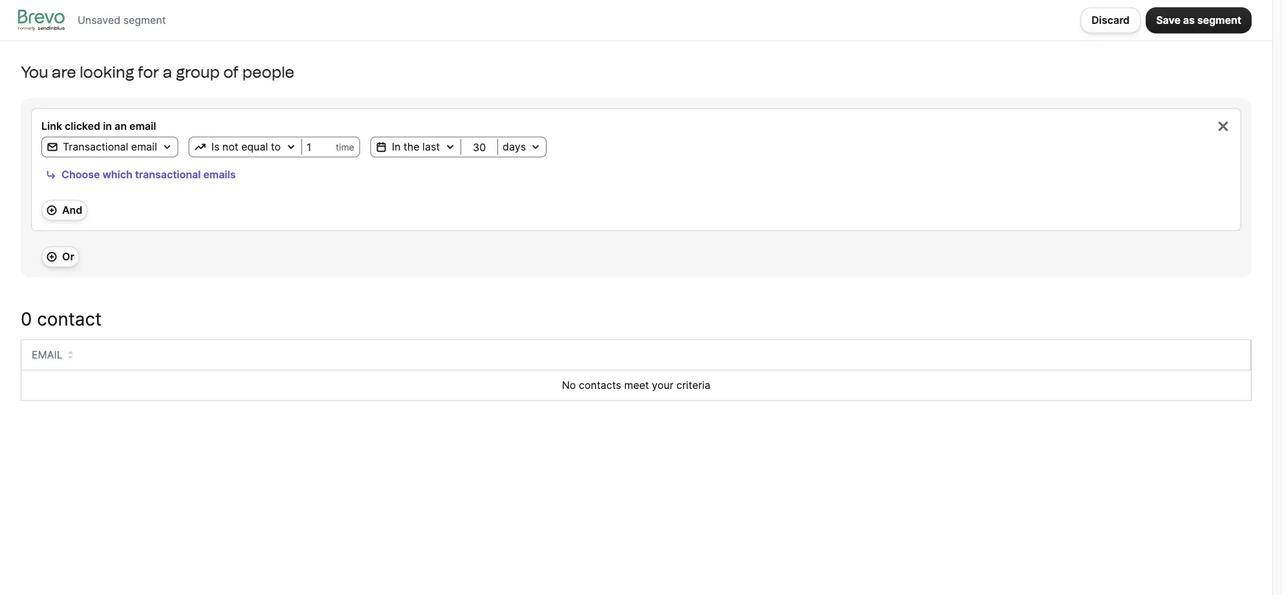 Task type: locate. For each thing, give the bounding box(es) containing it.
in
[[103, 120, 112, 133]]

no
[[562, 379, 576, 392]]

contacts
[[579, 379, 621, 392]]

2 segment from the left
[[123, 14, 166, 27]]

email button
[[32, 348, 73, 363]]

no contacts meet your criteria
[[562, 379, 711, 392]]

0 vertical spatial email
[[129, 120, 156, 133]]

criteria
[[677, 379, 711, 392]]

email up choose which transactional emails button
[[131, 141, 157, 153]]

of
[[223, 63, 239, 82]]

email right an
[[129, 120, 156, 133]]

are
[[52, 63, 76, 82]]

link clicked in an email
[[41, 120, 156, 133]]

for
[[138, 63, 159, 82]]

emails
[[203, 169, 236, 181]]

people
[[242, 63, 294, 82]]

1 segment from the left
[[1198, 14, 1242, 26]]

choose which transactional emails button
[[41, 165, 240, 185]]

None number field
[[302, 141, 336, 153], [461, 141, 498, 153], [302, 141, 336, 153], [461, 141, 498, 153]]

and
[[62, 204, 82, 217]]

or
[[62, 251, 74, 263]]

group
[[176, 63, 220, 82]]

segment right as
[[1198, 14, 1242, 26]]

discard button
[[1081, 7, 1141, 33]]

time
[[336, 142, 354, 153]]

to
[[271, 141, 281, 153]]

link
[[41, 120, 62, 133]]

segment right 'unsaved' at top
[[123, 14, 166, 27]]

save as segment
[[1156, 14, 1242, 26]]

1 vertical spatial email
[[131, 141, 157, 153]]

save as segment button
[[1146, 7, 1252, 33]]

days
[[503, 141, 526, 153]]

the
[[404, 141, 420, 153]]

email
[[129, 120, 156, 133], [131, 141, 157, 153]]

segment
[[1198, 14, 1242, 26], [123, 14, 166, 27]]

is
[[211, 141, 220, 153]]

you are looking for a group of people
[[21, 63, 294, 82]]

1 horizontal spatial segment
[[1198, 14, 1242, 26]]

0 horizontal spatial segment
[[123, 14, 166, 27]]

email
[[32, 349, 63, 362]]



Task type: vqa. For each thing, say whether or not it's contained in the screenshot.
You are looking for a group of people
yes



Task type: describe. For each thing, give the bounding box(es) containing it.
transactional
[[135, 169, 201, 181]]

in the last button
[[371, 139, 461, 155]]

unsaved
[[78, 14, 120, 27]]

save
[[1156, 14, 1181, 26]]

choose which transactional emails
[[61, 169, 236, 181]]

segment inside button
[[1198, 14, 1242, 26]]

email inside button
[[131, 141, 157, 153]]

looking
[[80, 63, 134, 82]]

days button
[[498, 139, 546, 155]]

in
[[392, 141, 401, 153]]

meet
[[624, 379, 649, 392]]

is not equal to button
[[189, 139, 301, 155]]

contact
[[37, 308, 102, 330]]

transactional email button
[[42, 139, 178, 155]]

you
[[21, 63, 48, 82]]

and button
[[41, 200, 88, 221]]

not
[[222, 141, 238, 153]]

last
[[423, 141, 440, 153]]

discard
[[1092, 14, 1130, 26]]

an
[[115, 120, 127, 133]]

unsaved segment
[[78, 14, 166, 27]]

choose
[[61, 169, 100, 181]]

equal
[[241, 141, 268, 153]]

in the last
[[392, 141, 440, 153]]

as
[[1183, 14, 1195, 26]]

your
[[652, 379, 674, 392]]

0
[[21, 308, 32, 330]]

transactional
[[63, 141, 128, 153]]

clicked
[[65, 120, 100, 133]]

is not equal to
[[211, 141, 281, 153]]

which
[[102, 169, 133, 181]]

transactional email
[[63, 141, 157, 153]]

0 contact
[[21, 308, 102, 330]]

a
[[163, 63, 172, 82]]

or button
[[41, 247, 79, 268]]



